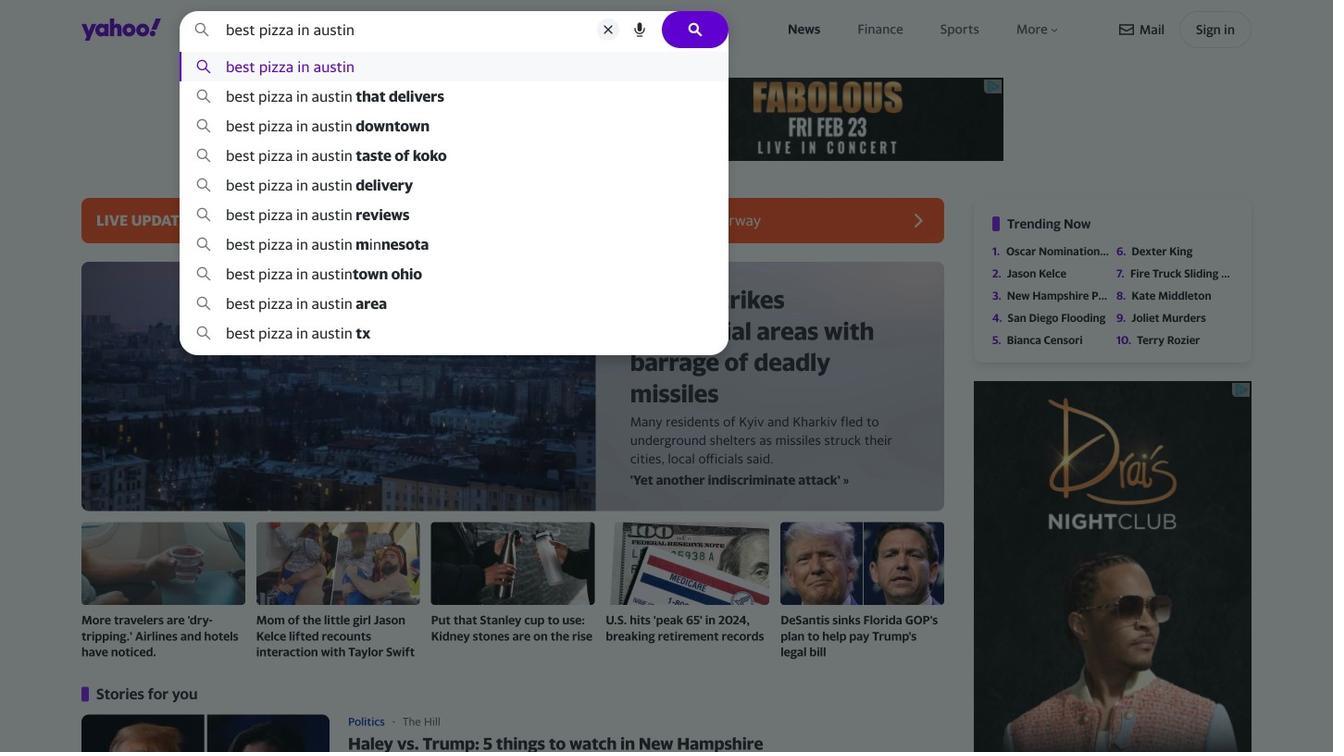 Task type: vqa. For each thing, say whether or not it's contained in the screenshot.
Advertisement element
yes



Task type: describe. For each thing, give the bounding box(es) containing it.
0 vertical spatial advertisement element
[[330, 78, 1003, 161]]

Search the web text field
[[180, 11, 729, 48]]

5 option from the top
[[180, 170, 729, 200]]

search image
[[688, 22, 703, 37]]



Task type: locate. For each thing, give the bounding box(es) containing it.
1 vertical spatial advertisement element
[[974, 381, 1252, 753]]

option
[[180, 52, 729, 81], [180, 81, 729, 111], [180, 111, 729, 141], [180, 141, 729, 170], [180, 170, 729, 200], [180, 200, 729, 230], [180, 230, 729, 259], [180, 259, 729, 289], [180, 289, 729, 318], [180, 318, 729, 348]]

list box
[[180, 48, 729, 348]]

None search field
[[180, 11, 729, 355]]

10 option from the top
[[180, 318, 729, 348]]

advertisement element
[[330, 78, 1003, 161], [974, 381, 1252, 753]]

toolbar
[[1119, 11, 1252, 48]]

8 option from the top
[[180, 259, 729, 289]]

2 option from the top
[[180, 81, 729, 111]]

3 option from the top
[[180, 111, 729, 141]]

9 option from the top
[[180, 289, 729, 318]]

7 option from the top
[[180, 230, 729, 259]]

4 option from the top
[[180, 141, 729, 170]]

6 option from the top
[[180, 200, 729, 230]]

1 option from the top
[[180, 52, 729, 81]]

main content
[[81, 198, 955, 753]]



